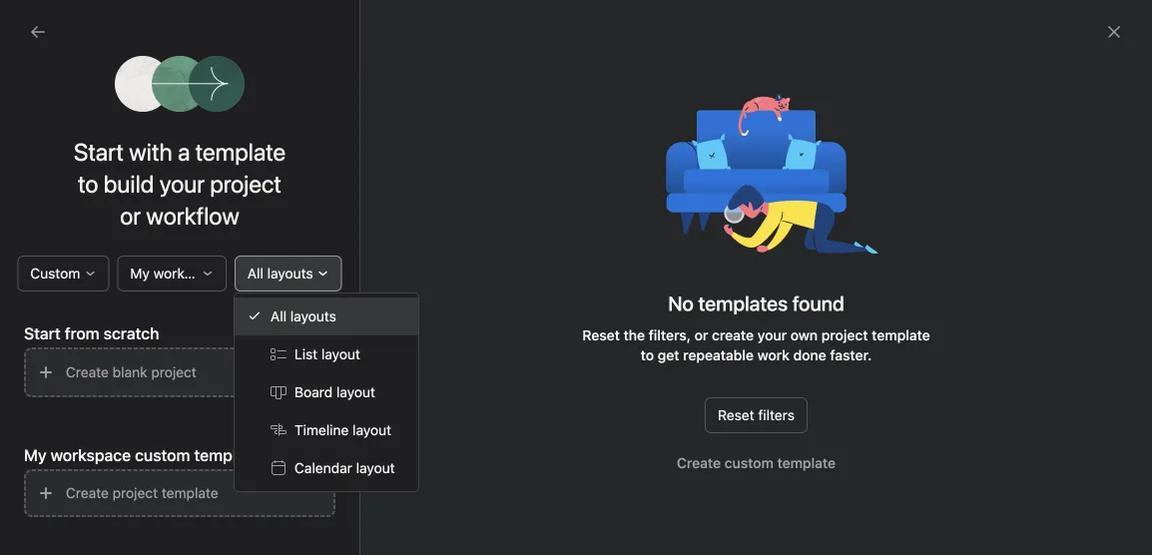 Task type: locate. For each thing, give the bounding box(es) containing it.
1 horizontal spatial to
[[641, 347, 654, 363]]

custom templates
[[135, 446, 268, 465]]

to right hope
[[1007, 412, 1018, 426]]

templates found
[[698, 292, 844, 315]]

layout down timeline layout
[[356, 460, 395, 476]]

2 horizontal spatial to
[[1007, 412, 1018, 426]]

create project template button
[[24, 469, 335, 517]]

0 horizontal spatial bo
[[653, 313, 668, 327]]

project
[[210, 170, 281, 198], [230, 251, 276, 267], [312, 309, 358, 326], [821, 327, 868, 343], [151, 364, 196, 380], [113, 485, 158, 501]]

1 horizontal spatial workspace
[[153, 265, 223, 282]]

0 vertical spatial to
[[78, 170, 98, 198]]

all down all layouts popup button
[[271, 308, 287, 324]]

filters
[[758, 407, 795, 423]]

your up 'work'
[[757, 327, 787, 343]]

send feedback
[[606, 463, 691, 477]]

2 vertical spatial to
[[1007, 412, 1018, 426]]

create inside button
[[66, 485, 109, 501]]

the
[[623, 327, 645, 343], [821, 412, 839, 426]]

create down my workspace custom templates
[[66, 485, 109, 501]]

template down 'calendar' button at the top
[[195, 138, 286, 166]]

1 horizontal spatial calendar
[[295, 460, 352, 476]]

this
[[741, 391, 768, 407]]

1 horizontal spatial the
[[821, 412, 839, 426]]

1 vertical spatial calendar
[[295, 460, 352, 476]]

all layouts up functional
[[247, 265, 313, 282]]

a right with on the left
[[178, 138, 190, 166]]

cross-functional project plan
[[198, 309, 390, 326]]

1 vertical spatial create
[[677, 455, 721, 471]]

this team hasn't created any goals yet add a goal so the team can see what you hope to achieve.
[[741, 391, 1018, 444]]

my inside popup button
[[130, 265, 150, 282]]

1 horizontal spatial reset
[[718, 407, 754, 423]]

1 vertical spatial layouts
[[290, 308, 336, 324]]

1 vertical spatial your
[[757, 327, 787, 343]]

all right new
[[247, 265, 263, 282]]

create
[[712, 327, 754, 343]]

workspace
[[153, 265, 223, 282], [51, 446, 131, 465]]

your up or workflow
[[159, 170, 205, 198]]

template inside button
[[162, 485, 218, 501]]

all layouts inside popup button
[[247, 265, 313, 282]]

1 vertical spatial all layouts
[[271, 308, 336, 324]]

1 vertical spatial start
[[24, 324, 61, 343]]

layouts inside popup button
[[267, 265, 313, 282]]

project right blank
[[151, 364, 196, 380]]

1 horizontal spatial start
[[74, 138, 124, 166]]

layout right list
[[321, 346, 360, 362]]

workspace for my workspace
[[153, 265, 223, 282]]

reset inside the reset the filters, or create your own project template to get repeatable work done faster.
[[582, 327, 620, 343]]

1 horizontal spatial a
[[767, 412, 773, 426]]

1 vertical spatial reset
[[718, 407, 754, 423]]

add to starred image
[[164, 65, 180, 81]]

get
[[658, 347, 679, 363]]

all layouts button
[[234, 256, 342, 292]]

to left get
[[641, 347, 654, 363]]

all
[[247, 265, 263, 282], [271, 308, 287, 324]]

0 vertical spatial a
[[178, 138, 190, 166]]

0 vertical spatial team
[[772, 391, 804, 407]]

start up build
[[74, 138, 124, 166]]

1 horizontal spatial your
[[757, 327, 787, 343]]

start for start with a template to build your project or workflow
[[74, 138, 124, 166]]

start
[[74, 138, 124, 166], [24, 324, 61, 343]]

2 vertical spatial create
[[66, 485, 109, 501]]

my for my workspace
[[130, 265, 150, 282]]

calendar
[[200, 94, 260, 111], [295, 460, 352, 476]]

hope
[[975, 412, 1003, 426]]

start down custom
[[24, 324, 61, 343]]

my workspace
[[130, 265, 223, 282]]

template down so
[[777, 455, 836, 471]]

bo up get
[[653, 313, 668, 327]]

timeline layout
[[295, 422, 391, 438]]

1 horizontal spatial team
[[842, 412, 870, 426]]

bo up no templates found
[[745, 260, 760, 274]]

team up goal
[[772, 391, 804, 407]]

calendar for calendar
[[200, 94, 260, 111]]

layout up timeline layout
[[336, 384, 375, 400]]

workspace up create project template
[[51, 446, 131, 465]]

0 horizontal spatial the
[[623, 327, 645, 343]]

1 horizontal spatial all
[[271, 308, 287, 324]]

all layouts inside radio item
[[271, 308, 336, 324]]

reset up achieve.
[[718, 407, 754, 423]]

create inside button
[[66, 364, 109, 380]]

0 horizontal spatial your
[[159, 170, 205, 198]]

0 horizontal spatial my
[[24, 446, 46, 465]]

custom
[[30, 265, 80, 282]]

0 horizontal spatial reset
[[582, 327, 620, 343]]

your
[[159, 170, 205, 198], [757, 327, 787, 343]]

workspace up cross-
[[153, 265, 223, 282]]

list box
[[420, 8, 740, 40]]

reset filters button
[[705, 397, 808, 433]]

custom button
[[17, 256, 109, 292]]

0 horizontal spatial a
[[178, 138, 190, 166]]

0 vertical spatial your
[[159, 170, 205, 198]]

0 vertical spatial the
[[623, 327, 645, 343]]

0 vertical spatial reset
[[582, 327, 620, 343]]

to inside the reset the filters, or create your own project template to get repeatable work done faster.
[[641, 347, 654, 363]]

template
[[195, 138, 286, 166], [872, 327, 930, 343], [777, 455, 836, 471], [162, 485, 218, 501]]

1 vertical spatial all
[[271, 308, 287, 324]]

hasn't
[[808, 391, 848, 407]]

environment link
[[110, 350, 707, 411]]

create down start from scratch
[[66, 364, 109, 380]]

1 vertical spatial my
[[24, 446, 46, 465]]

the right so
[[821, 412, 839, 426]]

start with a template to build your project or workflow
[[74, 138, 286, 230]]

the left filters,
[[623, 327, 645, 343]]

layout
[[321, 346, 360, 362], [336, 384, 375, 400], [353, 422, 391, 438], [356, 460, 395, 476]]

0 vertical spatial start
[[74, 138, 124, 166]]

project up list layout
[[312, 309, 358, 326]]

my
[[130, 265, 150, 282], [24, 446, 46, 465]]

0 vertical spatial calendar
[[200, 94, 260, 111]]

1 vertical spatial to
[[641, 347, 654, 363]]

layouts up cross-functional project plan
[[267, 265, 313, 282]]

the inside this team hasn't created any goals yet add a goal so the team can see what you hope to achieve.
[[821, 412, 839, 426]]

1 vertical spatial a
[[767, 412, 773, 426]]

send feedback link
[[606, 461, 691, 479]]

all layouts
[[247, 265, 313, 282], [271, 308, 336, 324]]

create left custom
[[677, 455, 721, 471]]

calendar button
[[200, 94, 260, 121]]

a
[[178, 138, 190, 166], [767, 412, 773, 426]]

project down my workspace custom templates
[[113, 485, 158, 501]]

0 vertical spatial all layouts
[[247, 265, 313, 282]]

start inside start with a template to build your project or workflow
[[74, 138, 124, 166]]

0 horizontal spatial calendar
[[200, 94, 260, 111]]

team left can
[[842, 412, 870, 426]]

0 vertical spatial all
[[247, 265, 263, 282]]

repeatable
[[683, 347, 754, 363]]

project up or workflow
[[210, 170, 281, 198]]

layout for list layout
[[321, 346, 360, 362]]

go back image
[[30, 24, 46, 40]]

add
[[741, 412, 763, 426]]

template down the custom templates
[[162, 485, 218, 501]]

calendar right messages
[[200, 94, 260, 111]]

0 horizontal spatial to
[[78, 170, 98, 198]]

board
[[295, 384, 333, 400]]

layouts
[[267, 265, 313, 282], [290, 308, 336, 324]]

workspace for my workspace custom templates
[[51, 446, 131, 465]]

cross-
[[198, 309, 242, 326]]

workspace inside popup button
[[153, 265, 223, 282]]

reset inside button
[[718, 407, 754, 423]]

0 horizontal spatial all
[[247, 265, 263, 282]]

no templates found
[[668, 292, 844, 315]]

list image
[[146, 369, 170, 393]]

calendar for calendar layout
[[295, 460, 352, 476]]

bo
[[745, 260, 760, 274], [653, 313, 668, 327]]

0 vertical spatial create
[[66, 364, 109, 380]]

0 vertical spatial my
[[130, 265, 150, 282]]

a right add
[[767, 412, 773, 426]]

all layouts radio item
[[235, 298, 418, 335]]

new
[[198, 251, 226, 267]]

layout up calendar layout
[[353, 422, 391, 438]]

1 horizontal spatial my
[[130, 265, 150, 282]]

team
[[772, 391, 804, 407], [842, 412, 870, 426]]

welcome!
[[741, 224, 816, 241]]

board layout
[[295, 384, 375, 400]]

layout for board layout
[[336, 384, 375, 400]]

1 horizontal spatial bo
[[745, 260, 760, 274]]

layouts up list
[[290, 308, 336, 324]]

templates
[[126, 463, 219, 487]]

reset the filters, or create your own project template to get repeatable work done faster.
[[582, 327, 930, 363]]

my workspace
[[24, 61, 154, 84]]

0 vertical spatial bo
[[745, 260, 760, 274]]

no
[[668, 292, 694, 315]]

template inside button
[[777, 455, 836, 471]]

to
[[78, 170, 98, 198], [641, 347, 654, 363], [1007, 412, 1018, 426]]

reset
[[582, 327, 620, 343], [718, 407, 754, 423]]

goals
[[931, 391, 965, 407]]

create
[[66, 364, 109, 380], [677, 455, 721, 471], [66, 485, 109, 501]]

template up any
[[872, 327, 930, 343]]

layouts inside radio item
[[290, 308, 336, 324]]

1 vertical spatial workspace
[[51, 446, 131, 465]]

blank
[[113, 364, 147, 380]]

1 vertical spatial the
[[821, 412, 839, 426]]

calendar down timeline
[[295, 460, 352, 476]]

0 vertical spatial layouts
[[267, 265, 313, 282]]

reset left filters,
[[582, 327, 620, 343]]

custom
[[725, 455, 774, 471]]

0 horizontal spatial start
[[24, 324, 61, 343]]

0 horizontal spatial workspace
[[51, 446, 131, 465]]

to left build
[[78, 170, 98, 198]]

all layouts up list
[[271, 308, 336, 324]]

0 vertical spatial workspace
[[153, 265, 223, 282]]

so
[[804, 412, 817, 426]]

or workflow
[[120, 202, 239, 230]]

project up done faster.
[[821, 327, 868, 343]]

or
[[695, 327, 708, 343]]

can
[[874, 412, 894, 426]]



Task type: describe. For each thing, give the bounding box(es) containing it.
plan
[[362, 309, 390, 326]]

layout for timeline layout
[[353, 422, 391, 438]]

create for my workspace custom templates
[[66, 485, 109, 501]]

project inside button
[[113, 485, 158, 501]]

list
[[295, 346, 318, 362]]

list image
[[146, 308, 170, 332]]

layout for calendar layout
[[356, 460, 395, 476]]

feedback
[[639, 463, 691, 477]]

reset for reset the filters, or create your own project template to get repeatable work done faster.
[[582, 327, 620, 343]]

yet
[[969, 391, 989, 407]]

calendar layout
[[295, 460, 395, 476]]

start for start from scratch
[[24, 324, 61, 343]]

to inside this team hasn't created any goals yet add a goal so the team can see what you hope to achieve.
[[1007, 412, 1018, 426]]

created
[[851, 391, 900, 407]]

create custom template button
[[672, 445, 841, 481]]

a inside this team hasn't created any goals yet add a goal so the team can see what you hope to achieve.
[[767, 412, 773, 426]]

forms
[[741, 177, 797, 200]]

my for my workspace custom templates
[[24, 446, 46, 465]]

with
[[129, 138, 172, 166]]

a inside start with a template to build your project or workflow
[[178, 138, 190, 166]]

reset for reset filters
[[718, 407, 754, 423]]

achieve.
[[741, 430, 787, 444]]

goals
[[741, 346, 792, 370]]

create custom template
[[677, 455, 836, 471]]

1 vertical spatial team
[[842, 412, 870, 426]]

my workspace custom templates
[[24, 446, 268, 465]]

project inside start with a template to build your project or workflow
[[210, 170, 281, 198]]

what
[[921, 412, 948, 426]]

project right new
[[230, 251, 276, 267]]

timeline
[[295, 422, 349, 438]]

all inside popup button
[[247, 265, 263, 282]]

filters,
[[649, 327, 691, 343]]

my workspace button
[[117, 256, 226, 292]]

work
[[757, 347, 790, 363]]

new project
[[198, 251, 276, 267]]

all inside radio item
[[271, 308, 287, 324]]

environment
[[198, 370, 281, 387]]

send
[[606, 463, 635, 477]]

goal
[[777, 412, 801, 426]]

start from scratch
[[24, 324, 159, 343]]

see
[[897, 412, 917, 426]]

list layout
[[295, 346, 360, 362]]

own
[[790, 327, 818, 343]]

projects
[[126, 183, 199, 206]]

any
[[904, 391, 927, 407]]

template inside start with a template to build your project or workflow
[[195, 138, 286, 166]]

create blank project
[[66, 364, 196, 380]]

create inside button
[[677, 455, 721, 471]]

to inside start with a template to build your project or workflow
[[78, 170, 98, 198]]

build
[[104, 170, 154, 198]]

reset filters
[[718, 407, 795, 423]]

from scratch
[[65, 324, 159, 343]]

1 vertical spatial bo
[[653, 313, 668, 327]]

functional
[[242, 309, 308, 326]]

done faster.
[[793, 347, 872, 363]]

you
[[951, 412, 972, 426]]

0 horizontal spatial team
[[772, 391, 804, 407]]

messages button
[[110, 94, 176, 121]]

the inside the reset the filters, or create your own project template to get repeatable work done faster.
[[623, 327, 645, 343]]

create for start from scratch
[[66, 364, 109, 380]]

project inside the reset the filters, or create your own project template to get repeatable work done faster.
[[821, 327, 868, 343]]

project inside button
[[151, 364, 196, 380]]

messages
[[110, 94, 176, 111]]

template inside the reset the filters, or create your own project template to get repeatable work done faster.
[[872, 327, 930, 343]]

create blank project button
[[24, 347, 335, 397]]

create project template
[[66, 485, 218, 501]]

your inside start with a template to build your project or workflow
[[159, 170, 205, 198]]

your inside the reset the filters, or create your own project template to get repeatable work done faster.
[[757, 327, 787, 343]]

close image
[[1106, 24, 1122, 40]]



Task type: vqa. For each thing, say whether or not it's contained in the screenshot.
Calendar corresponding to Calendar layout
yes



